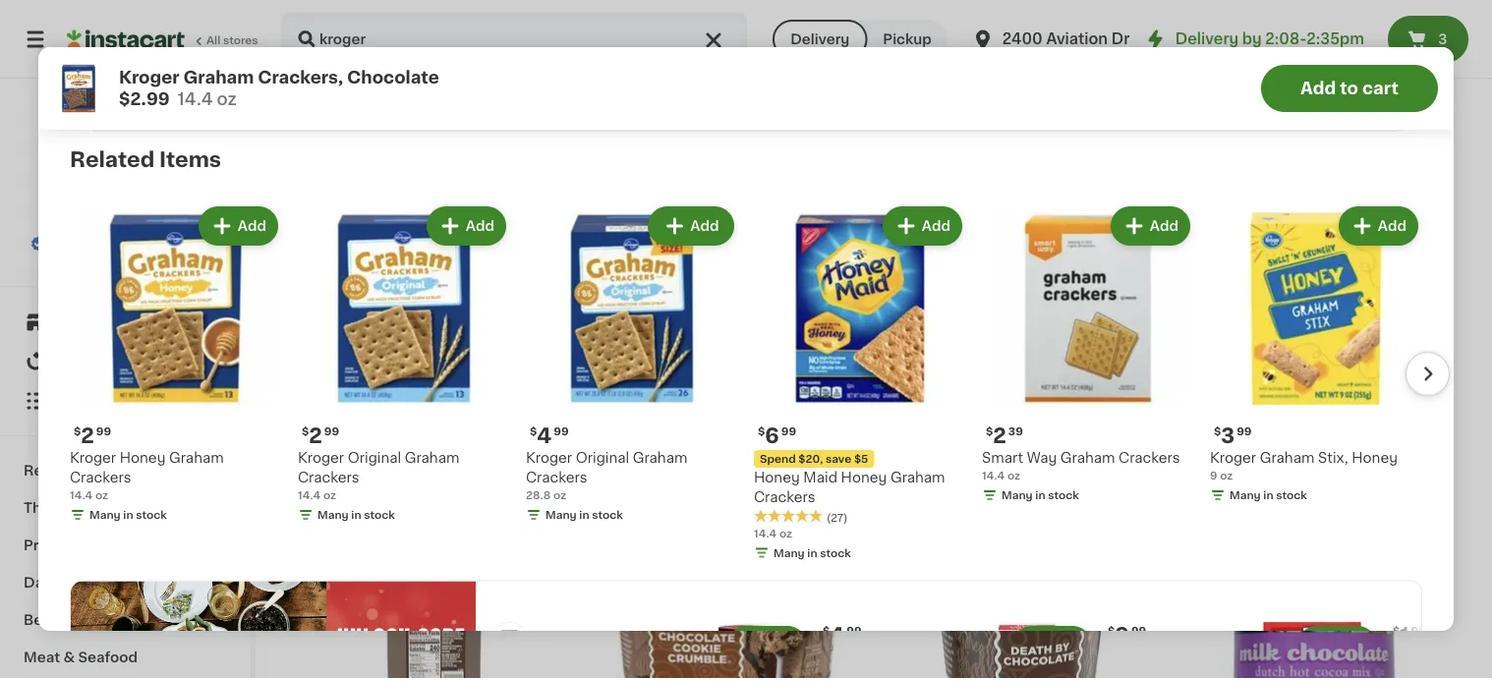 Task type: vqa. For each thing, say whether or not it's contained in the screenshot.


Task type: locate. For each thing, give the bounding box(es) containing it.
kroger inside 2 kroger ice cream, chocolate paradise 48 oz many in stock
[[1176, 377, 1222, 391]]

crackers inside kroger honey graham crackers 14.4 oz
[[70, 471, 131, 485]]

2 for kroger ice cream, death by chocolate
[[600, 351, 613, 372]]

0 horizontal spatial 9
[[1116, 624, 1130, 645]]

14.4 for smart way graham crackers
[[983, 471, 1005, 481]]

kroger for kroger graham crackers, chocolate
[[110, 19, 157, 33]]

0 horizontal spatial delivery
[[791, 32, 850, 46]]

add button for kroger honey graham crackers 14.4 oz
[[200, 209, 276, 244]]

$ 2 99 for kroger honey graham crackers
[[74, 425, 111, 446]]

ice left death
[[639, 377, 660, 391]]

3 button
[[1389, 16, 1469, 63]]

14.4 inside kroger original graham crackers 14.4 oz
[[298, 490, 321, 501]]

guarantee
[[151, 239, 208, 249]]

save
[[160, 258, 186, 269], [826, 454, 852, 465]]

& for eggs
[[65, 576, 77, 590]]

& up snackers
[[607, 19, 618, 33]]

kroger inside kroger original graham crackers 14.4 oz
[[298, 451, 344, 465]]

thanksgiving essentials link
[[12, 490, 239, 527]]

1 cream, from the left
[[663, 377, 713, 391]]

0 vertical spatial smart
[[507, 39, 548, 53]]

0 horizontal spatial original
[[348, 451, 401, 465]]

crackers, for kroger graham crackers, chocolate $2.99 14.4 oz
[[258, 69, 343, 86]]

many in stock up kroger original graham crackers 14.4 oz
[[315, 416, 392, 427]]

cream,
[[663, 377, 713, 391], [1250, 377, 1300, 391]]

graham down cookies
[[891, 471, 946, 485]]

maid
[[804, 471, 838, 485]]

oz inside kroger ice cream, death by chocolate 48 oz
[[606, 397, 619, 407]]

1 original from the left
[[348, 451, 401, 465]]

dairy
[[24, 576, 62, 590]]

2
[[600, 351, 613, 372], [893, 351, 907, 372], [1187, 351, 1200, 372], [81, 425, 94, 446], [309, 425, 322, 446], [994, 425, 1007, 446]]

stock for kroger original graham crackers 28.8 oz
[[592, 510, 623, 521]]

$ 6 99
[[758, 425, 797, 446]]

in for kroger graham stix, honey 9 oz
[[1264, 490, 1274, 501]]

$ 1 99
[[1394, 624, 1427, 645]]

3
[[1439, 32, 1448, 46], [1222, 425, 1236, 446]]

2 vertical spatial crackers,
[[403, 377, 468, 391]]

0 horizontal spatial save
[[160, 258, 186, 269]]

smart down $ 2 39
[[983, 451, 1024, 465]]

0 horizontal spatial 4
[[537, 425, 552, 446]]

store choice
[[301, 331, 360, 340]]

kroger inside kroger ice cream, death by chocolate 48 oz
[[589, 377, 635, 391]]

in for kroger original graham crackers 28.8 oz
[[580, 510, 590, 521]]

add button
[[1372, 69, 1448, 104], [200, 209, 276, 244], [429, 209, 505, 244], [654, 209, 733, 244], [885, 209, 961, 244], [1113, 209, 1189, 244], [1341, 209, 1417, 244], [491, 471, 567, 506], [785, 471, 861, 506]]

14.4 inside smart way graham crackers 14.4 oz
[[983, 471, 1005, 481]]

crackers
[[1119, 451, 1181, 465], [70, 471, 131, 485], [298, 471, 360, 485], [526, 471, 588, 485], [754, 491, 816, 505]]

0 horizontal spatial best seller
[[595, 331, 644, 340]]

recipes link
[[12, 452, 239, 490]]

0 horizontal spatial cream,
[[663, 377, 713, 391]]

crackers for smart way graham crackers 14.4 oz
[[1119, 451, 1181, 465]]

2 vertical spatial &
[[63, 651, 75, 665]]

2400 aviation dr button
[[972, 12, 1130, 67]]

0 vertical spatial 3
[[1439, 32, 1448, 46]]

0 vertical spatial &
[[607, 19, 618, 33]]

stock for kroger graham crackers, chocolate 14.4 oz
[[361, 416, 392, 427]]

item carousel region
[[42, 195, 1451, 573]]

in up kroger original graham crackers 14.4 oz
[[349, 416, 359, 427]]

kroger fudge striped shortbread cookies
[[882, 377, 1111, 411]]

many in stock for smart way graham crackers 14.4 oz
[[1002, 490, 1080, 501]]

0 horizontal spatial 48
[[589, 397, 604, 407]]

cream, inside kroger ice cream, death by chocolate 48 oz
[[663, 377, 713, 391]]

1 48 from the left
[[589, 397, 604, 407]]

14.4 oz
[[754, 528, 793, 539]]

chocolate for kroger graham crackers, chocolate $2.99 14.4 oz
[[347, 69, 439, 86]]

48 inside kroger ice cream, death by chocolate 48 oz
[[589, 397, 604, 407]]

items
[[159, 149, 221, 170]]

striped
[[979, 377, 1030, 391]]

crackers inside kroger original graham crackers 14.4 oz
[[298, 471, 360, 485]]

& right the meat
[[63, 651, 75, 665]]

1 horizontal spatial delivery
[[1176, 32, 1239, 46]]

0 horizontal spatial smart
[[507, 39, 548, 53]]

2:35pm
[[1307, 32, 1365, 46]]

14.4 inside kroger honey graham crackers 14.4 oz
[[70, 490, 93, 501]]

honey right stix,
[[1353, 451, 1399, 465]]

dairy & eggs
[[24, 576, 115, 590]]

1 horizontal spatial 48
[[1176, 397, 1191, 407]]

graham up essentials
[[169, 451, 224, 465]]

crackers inside kroger original graham crackers 28.8 oz
[[526, 471, 588, 485]]

0 horizontal spatial $ 4 99
[[530, 425, 569, 446]]

1 horizontal spatial save
[[826, 454, 852, 465]]

$
[[593, 352, 600, 363], [886, 352, 893, 363], [74, 426, 81, 437], [302, 426, 309, 437], [530, 426, 537, 437], [758, 426, 765, 437], [986, 426, 994, 437], [1215, 426, 1222, 437], [823, 625, 830, 636], [1108, 625, 1116, 636], [1394, 625, 1401, 636]]

seller
[[618, 331, 644, 340], [1205, 331, 1231, 340]]

pretzels,
[[444, 39, 503, 53]]

14.4 inside "kroger graham crackers, chocolate 14.4 oz"
[[295, 397, 318, 407]]

graham right way
[[1061, 451, 1116, 465]]

honey up essentials
[[120, 451, 166, 465]]

stock down kroger original graham crackers 28.8 oz
[[592, 510, 623, 521]]

product group containing 3
[[1211, 203, 1423, 507]]

dos equis mexican lager beer
[[778, 19, 952, 53]]

chocolate for kroger graham crackers, chocolate 14.4 oz
[[472, 377, 544, 391]]

ice inside 2 kroger ice cream, chocolate paradise 48 oz many in stock
[[1226, 377, 1247, 391]]

1 ice from the left
[[639, 377, 660, 391]]

by
[[1243, 32, 1262, 46]]

1 vertical spatial to
[[146, 258, 157, 269]]

graham inside kroger honey graham crackers 14.4 oz
[[169, 451, 224, 465]]

add button for kroger original graham crackers 28.8 oz
[[654, 209, 733, 244]]

100%
[[50, 239, 80, 249]]

cookies
[[882, 397, 939, 411]]

48 inside 2 kroger ice cream, chocolate paradise 48 oz many in stock
[[1176, 397, 1191, 407]]

ice
[[639, 377, 660, 391], [1226, 377, 1247, 391]]

kroger inside kroger original graham crackers 28.8 oz
[[526, 451, 573, 465]]

2 original from the left
[[576, 451, 630, 465]]

stock down "kroger graham crackers, chocolate 14.4 oz"
[[361, 416, 392, 427]]

kroger inside kroger fudge striped shortbread cookies
[[882, 377, 929, 391]]

$ 2 99
[[593, 351, 630, 372], [886, 351, 924, 372], [74, 425, 111, 446], [302, 425, 339, 446]]

graham down "kroger graham crackers, chocolate 14.4 oz"
[[405, 451, 460, 465]]

honey down $5
[[842, 471, 887, 485]]

1 horizontal spatial 3
[[1439, 32, 1448, 46]]

99 inside $ 3 99
[[1237, 426, 1253, 437]]

1 vertical spatial 9
[[1116, 624, 1130, 645]]

stock down smart way graham crackers 14.4 oz
[[1049, 490, 1080, 501]]

2 seller from the left
[[1205, 331, 1231, 340]]

thanksgiving
[[24, 502, 118, 515]]

14.4
[[178, 91, 213, 108], [295, 397, 318, 407], [983, 471, 1005, 481], [70, 490, 93, 501], [298, 490, 321, 501], [754, 528, 777, 539]]

stock
[[176, 78, 207, 89], [361, 416, 392, 427], [1242, 416, 1273, 427], [1049, 490, 1080, 501], [1277, 490, 1308, 501], [136, 510, 167, 521], [364, 510, 395, 521], [592, 510, 623, 521], [821, 548, 852, 559]]

seller for kroger
[[618, 331, 644, 340]]

2400 aviation dr
[[1003, 32, 1130, 46]]

& for seafood
[[63, 651, 75, 665]]

in down way
[[1036, 490, 1046, 501]]

many in stock for kroger graham stix, honey 9 oz
[[1230, 490, 1308, 501]]

save down guarantee on the left of the page
[[160, 258, 186, 269]]

product group
[[1176, 63, 1454, 433], [70, 203, 282, 527], [298, 203, 510, 527], [526, 203, 739, 527], [754, 203, 967, 565], [983, 203, 1195, 507], [1211, 203, 1423, 507], [295, 465, 573, 679], [589, 465, 866, 679], [882, 465, 1160, 679], [1176, 465, 1454, 679]]

add kroger plus to save link
[[53, 256, 197, 271]]

dr
[[1112, 32, 1130, 46]]

essentials
[[121, 502, 194, 515]]

many in stock down kroger original graham crackers 14.4 oz
[[318, 510, 395, 521]]

many in stock for kroger honey graham crackers 14.4 oz
[[89, 510, 167, 521]]

0 horizontal spatial ice
[[639, 377, 660, 391]]

2 kroger ice cream, chocolate paradise 48 oz many in stock
[[1176, 351, 1438, 427]]

to inside button
[[1341, 80, 1359, 97]]

graham inside "kroger graham crackers, chocolate 14.4 oz"
[[345, 377, 400, 391]]

0 vertical spatial 9
[[1211, 471, 1218, 481]]

1 horizontal spatial 9
[[1211, 471, 1218, 481]]

many in stock down way
[[1002, 490, 1080, 501]]

way
[[1028, 451, 1058, 465]]

produce link
[[12, 527, 239, 565]]

1 vertical spatial save
[[826, 454, 852, 465]]

beverages link
[[12, 602, 239, 639]]

crackers for kroger original graham crackers 14.4 oz
[[298, 471, 360, 485]]

& inside sabra classic hummus & pretzels, smart snackers
[[607, 19, 618, 33]]

kroger inside kroger graham crackers, chocolate
[[110, 19, 157, 33]]

kroger inside kroger honey graham crackers 14.4 oz
[[70, 451, 116, 465]]

oz inside "kroger graham crackers, chocolate 14.4 oz"
[[321, 397, 333, 407]]

in down kroger graham stix, honey 9 oz
[[1264, 490, 1274, 501]]

None search field
[[281, 12, 748, 67]]

snackers
[[552, 39, 616, 53]]

original inside kroger original graham crackers 28.8 oz
[[576, 451, 630, 465]]

1 horizontal spatial cream,
[[1250, 377, 1300, 391]]

chocolate inside kroger graham crackers, chocolate $2.99 14.4 oz
[[347, 69, 439, 86]]

1 horizontal spatial best
[[1182, 331, 1203, 340]]

2 cream, from the left
[[1250, 377, 1300, 391]]

instacart logo image
[[67, 28, 185, 51]]

★★★★★
[[754, 510, 823, 523], [754, 510, 823, 523]]

stores
[[223, 35, 258, 46]]

in up produce link
[[123, 510, 133, 521]]

delivery by 2:08-2:35pm
[[1176, 32, 1365, 46]]

4
[[537, 425, 552, 446], [830, 624, 845, 645]]

graham down "choice"
[[345, 377, 400, 391]]

chocolate inside 2 kroger ice cream, chocolate paradise 48 oz many in stock
[[1303, 377, 1375, 391]]

stock inside 2 kroger ice cream, chocolate paradise 48 oz many in stock
[[1242, 416, 1273, 427]]

99 inside $ 1 99
[[1412, 625, 1427, 636]]

1 horizontal spatial ice
[[1226, 377, 1247, 391]]

oz inside kroger graham crackers, chocolate $2.99 14.4 oz
[[217, 91, 237, 108]]

kroger for kroger graham crackers, chocolate 14.4 oz
[[295, 377, 341, 391]]

1 seller from the left
[[618, 331, 644, 340]]

cream, up $ 3 99
[[1250, 377, 1300, 391]]

graham up all on the top left
[[160, 19, 215, 33]]

1 horizontal spatial best seller
[[1182, 331, 1231, 340]]

view pricing policy link
[[67, 216, 184, 232]]

smart way graham crackers 14.4 oz
[[983, 451, 1181, 481]]

sabra classic hummus & pretzels, smart snackers
[[444, 19, 618, 53]]

chocolate inside "kroger graham crackers, chocolate 14.4 oz"
[[472, 377, 544, 391]]

0 vertical spatial 4
[[537, 425, 552, 446]]

crackers for kroger honey graham crackers 14.4 oz
[[70, 471, 131, 485]]

seller for 2
[[1205, 331, 1231, 340]]

many in stock down kroger graham stix, honey 9 oz
[[1230, 490, 1308, 501]]

48
[[589, 397, 604, 407], [1176, 397, 1191, 407]]

2 inside 2 kroger ice cream, chocolate paradise 48 oz many in stock
[[1187, 351, 1200, 372]]

delivery inside button
[[791, 32, 850, 46]]

1 best from the left
[[595, 331, 616, 340]]

2 best from the left
[[1182, 331, 1203, 340]]

2 ice from the left
[[1226, 377, 1247, 391]]

kroger graham stix, honey 9 oz
[[1211, 451, 1399, 481]]

1 vertical spatial smart
[[983, 451, 1024, 465]]

in for kroger graham crackers, chocolate 14.4 oz
[[349, 416, 359, 427]]

in inside 2 kroger ice cream, chocolate paradise 48 oz many in stock
[[1229, 416, 1239, 427]]

crackers inside smart way graham crackers 14.4 oz
[[1119, 451, 1181, 465]]

14.4 for kroger honey graham crackers
[[70, 490, 93, 501]]

$ inside $ 6 99
[[758, 426, 765, 437]]

crackers, inside kroger graham crackers, chocolate $2.99 14.4 oz
[[258, 69, 343, 86]]

$ 2 99 for kroger ice cream, death by chocolate
[[593, 351, 630, 372]]

$ inside $ 3 99
[[1215, 426, 1222, 437]]

1 horizontal spatial original
[[576, 451, 630, 465]]

by
[[762, 377, 781, 391]]

&
[[607, 19, 618, 33], [65, 576, 77, 590], [63, 651, 75, 665]]

1 vertical spatial 3
[[1222, 425, 1236, 446]]

2 48 from the left
[[1176, 397, 1191, 407]]

14.4 for kroger graham crackers, chocolate
[[295, 397, 318, 407]]

to right plus
[[146, 258, 157, 269]]

kroger inside kroger graham stix, honey 9 oz
[[1211, 451, 1257, 465]]

1 vertical spatial &
[[65, 576, 77, 590]]

1 horizontal spatial seller
[[1205, 331, 1231, 340]]

delivery button
[[773, 20, 868, 59]]

kroger original graham crackers 14.4 oz
[[298, 451, 460, 501]]

1 vertical spatial crackers,
[[258, 69, 343, 86]]

crackers, inside kroger graham crackers, chocolate
[[218, 19, 284, 33]]

1 horizontal spatial smart
[[983, 451, 1024, 465]]

stock down kroger honey graham crackers 14.4 oz
[[136, 510, 167, 521]]

original inside kroger original graham crackers 14.4 oz
[[348, 451, 401, 465]]

graham down kroger ice cream, death by chocolate 48 oz
[[633, 451, 688, 465]]

kroger for kroger honey graham crackers 14.4 oz
[[70, 451, 116, 465]]

0 vertical spatial $ 4 99
[[530, 425, 569, 446]]

in up kroger graham stix, honey 9 oz
[[1229, 416, 1239, 427]]

0 vertical spatial crackers,
[[218, 19, 284, 33]]

kroger inside kroger graham crackers, chocolate $2.99 14.4 oz
[[119, 69, 180, 86]]

graham
[[160, 19, 215, 33], [183, 69, 254, 86], [345, 377, 400, 391], [169, 451, 224, 465], [405, 451, 460, 465], [633, 451, 688, 465], [1061, 451, 1116, 465], [1261, 451, 1315, 465], [891, 471, 946, 485]]

ice up $ 3 99
[[1226, 377, 1247, 391]]

$ inside $ 1 99
[[1394, 625, 1401, 636]]

smart
[[507, 39, 548, 53], [983, 451, 1024, 465]]

crackers, inside "kroger graham crackers, chocolate 14.4 oz"
[[403, 377, 468, 391]]

many inside 2 kroger ice cream, chocolate paradise 48 oz many in stock
[[1195, 416, 1227, 427]]

classic
[[487, 19, 538, 33]]

chocolate for kroger graham crackers, chocolate
[[110, 39, 182, 53]]

2 best seller from the left
[[1182, 331, 1231, 340]]

chocolate inside kroger graham crackers, chocolate
[[110, 39, 182, 53]]

kroger for kroger graham stix, honey 9 oz
[[1211, 451, 1257, 465]]

kroger inside "kroger graham crackers, chocolate 14.4 oz"
[[295, 377, 341, 391]]

kroger honey graham crackers 14.4 oz
[[70, 451, 224, 501]]

0 horizontal spatial 3
[[1222, 425, 1236, 446]]

crackers for kroger original graham crackers 28.8 oz
[[526, 471, 588, 485]]

stock down kroger graham stix, honey 9 oz
[[1277, 490, 1308, 501]]

in down kroger original graham crackers 14.4 oz
[[351, 510, 362, 521]]

& left eggs
[[65, 576, 77, 590]]

save left $5
[[826, 454, 852, 465]]

oz inside kroger original graham crackers 14.4 oz
[[323, 490, 336, 501]]

many for smart way graham crackers 14.4 oz
[[1002, 490, 1033, 501]]

kroger for kroger original graham crackers 14.4 oz
[[298, 451, 344, 465]]

oz inside 2 kroger ice cream, chocolate paradise 48 oz many in stock
[[1193, 397, 1206, 407]]

many in stock down kroger original graham crackers 28.8 oz
[[546, 510, 623, 521]]

delivery by 2:08-2:35pm link
[[1145, 28, 1365, 51]]

in down kroger original graham crackers 28.8 oz
[[580, 510, 590, 521]]

1 horizontal spatial 4
[[830, 624, 845, 645]]

lists
[[55, 394, 89, 408]]

to left cart
[[1341, 80, 1359, 97]]

cream, left death
[[663, 377, 713, 391]]

$ 4 99
[[530, 425, 569, 446], [823, 624, 862, 645]]

crackers, for kroger graham crackers, chocolate
[[218, 19, 284, 33]]

graham inside kroger graham stix, honey 9 oz
[[1261, 451, 1315, 465]]

1 horizontal spatial to
[[1341, 80, 1359, 97]]

1 horizontal spatial $ 4 99
[[823, 624, 862, 645]]

smart down classic
[[507, 39, 548, 53]]

0 horizontal spatial best
[[595, 331, 616, 340]]

honey inside kroger honey graham crackers 14.4 oz
[[120, 451, 166, 465]]

satisfaction
[[83, 239, 149, 249]]

1 best seller from the left
[[595, 331, 644, 340]]

many for kroger graham crackers, chocolate 14.4 oz
[[315, 416, 346, 427]]

graham down all on the top left
[[183, 69, 254, 86]]

graham left stix,
[[1261, 451, 1315, 465]]

chocolate
[[110, 39, 182, 53], [347, 69, 439, 86], [472, 377, 544, 391], [784, 377, 856, 391], [1303, 377, 1375, 391]]

$5
[[855, 454, 869, 465]]

stock up kroger graham stix, honey 9 oz
[[1242, 416, 1273, 427]]

many in stock for kroger graham crackers, chocolate 14.4 oz
[[315, 416, 392, 427]]

kroger logo image
[[82, 102, 169, 189]]

crackers,
[[218, 19, 284, 33], [258, 69, 343, 86], [403, 377, 468, 391]]

9 inside kroger graham stix, honey 9 oz
[[1211, 471, 1218, 481]]

1 vertical spatial $ 4 99
[[823, 624, 862, 645]]

stock down kroger original graham crackers 14.4 oz
[[364, 510, 395, 521]]

0 horizontal spatial seller
[[618, 331, 644, 340]]

0 vertical spatial to
[[1341, 80, 1359, 97]]

$ 9 99
[[1108, 624, 1147, 645]]

many in stock up produce link
[[89, 510, 167, 521]]



Task type: describe. For each thing, give the bounding box(es) containing it.
mexican
[[851, 19, 909, 33]]

recipes
[[24, 464, 81, 478]]

graham inside kroger original graham crackers 14.4 oz
[[405, 451, 460, 465]]

many in stock for kroger original graham crackers 14.4 oz
[[318, 510, 395, 521]]

product group containing 4
[[526, 203, 739, 527]]

spend
[[760, 454, 796, 465]]

oz inside kroger original graham crackers 28.8 oz
[[554, 490, 567, 501]]

produce
[[24, 539, 84, 553]]

kroger for kroger original graham crackers 28.8 oz
[[526, 451, 573, 465]]

$ 4 99 inside product group
[[530, 425, 569, 446]]

0 vertical spatial save
[[160, 258, 186, 269]]

all stores
[[207, 35, 258, 46]]

lager
[[913, 19, 952, 33]]

3 inside button
[[1439, 32, 1448, 46]]

kroger for kroger ice cream, death by chocolate 48 oz
[[589, 377, 635, 391]]

many in stock down (27)
[[774, 548, 852, 559]]

equis
[[810, 19, 848, 33]]

in up "$2.99"
[[164, 78, 174, 89]]

it
[[86, 355, 96, 369]]

kroger for kroger graham crackers, chocolate $2.99 14.4 oz
[[119, 69, 180, 86]]

4 inside product group
[[537, 425, 552, 446]]

buy it again link
[[12, 342, 239, 382]]

related items
[[70, 149, 221, 170]]

product group containing 6
[[754, 203, 967, 565]]

cart
[[1363, 80, 1399, 97]]

add inside button
[[1301, 80, 1337, 97]]

pricing
[[96, 219, 135, 230]]

$20,
[[799, 454, 823, 465]]

unlock core memories with mccormick image
[[71, 582, 476, 679]]

ice inside kroger ice cream, death by chocolate 48 oz
[[639, 377, 660, 391]]

48 for 2
[[1176, 397, 1191, 407]]

$ inside the $ 9 99
[[1108, 625, 1116, 636]]

view
[[67, 219, 93, 230]]

best for 2
[[1182, 331, 1203, 340]]

many in stock up "$2.99"
[[130, 78, 207, 89]]

add button for kroger graham stix, honey 9 oz
[[1341, 209, 1417, 244]]

stock for smart way graham crackers 14.4 oz
[[1049, 490, 1080, 501]]

sabra classic hummus & pretzels, smart snackers button
[[444, 0, 638, 89]]

shop
[[55, 316, 92, 329]]

plus
[[119, 258, 143, 269]]

service type group
[[773, 20, 948, 59]]

$ 2 99 for kroger fudge striped shortbread cookies
[[886, 351, 924, 372]]

kroger for kroger fudge striped shortbread cookies
[[882, 377, 929, 391]]

crackers inside 'honey maid honey graham crackers'
[[754, 491, 816, 505]]

48 for kroger
[[589, 397, 604, 407]]

oz inside kroger honey graham crackers 14.4 oz
[[95, 490, 108, 501]]

3 inside the item carousel region
[[1222, 425, 1236, 446]]

save inside the item carousel region
[[826, 454, 852, 465]]

chocolate inside kroger ice cream, death by chocolate 48 oz
[[784, 377, 856, 391]]

2 for kroger fudge striped shortbread cookies
[[893, 351, 907, 372]]

stix,
[[1319, 451, 1349, 465]]

$ 3 99
[[1215, 425, 1253, 446]]

14.4 for kroger original graham crackers
[[298, 490, 321, 501]]

original for 2
[[348, 451, 401, 465]]

meat & seafood link
[[12, 639, 239, 677]]

eggs
[[80, 576, 115, 590]]

graham inside 'honey maid honey graham crackers'
[[891, 471, 946, 485]]

(27)
[[827, 512, 848, 523]]

graham inside kroger graham crackers, chocolate $2.99 14.4 oz
[[183, 69, 254, 86]]

add kroger plus to save
[[53, 258, 186, 269]]

best seller for 2
[[1182, 331, 1231, 340]]

kroger graham crackers, chocolate $2.99 14.4 oz
[[119, 69, 439, 108]]

delivery for delivery
[[791, 32, 850, 46]]

in for kroger honey graham crackers 14.4 oz
[[123, 510, 133, 521]]

meat & seafood
[[24, 651, 138, 665]]

kroger graham crackers, chocolate 14.4 oz
[[295, 377, 544, 407]]

2 for kroger honey graham crackers
[[81, 425, 94, 446]]

paradise
[[1379, 377, 1438, 391]]

graham inside kroger graham crackers, chocolate
[[160, 19, 215, 33]]

buy
[[55, 355, 83, 369]]

add button for 2 kroger ice cream, chocolate paradise 48 oz many in stock
[[1372, 69, 1448, 104]]

all stores link
[[67, 12, 260, 67]]

original for 4
[[576, 451, 630, 465]]

dairy & eggs link
[[12, 565, 239, 602]]

thanksgiving essentials
[[24, 502, 194, 515]]

6
[[765, 425, 780, 446]]

stock for kroger honey graham crackers 14.4 oz
[[136, 510, 167, 521]]

many for kroger original graham crackers 14.4 oz
[[318, 510, 349, 521]]

many for kroger honey graham crackers 14.4 oz
[[89, 510, 121, 521]]

2 for kroger original graham crackers
[[309, 425, 322, 446]]

in for kroger original graham crackers 14.4 oz
[[351, 510, 362, 521]]

smart inside sabra classic hummus & pretzels, smart snackers
[[507, 39, 548, 53]]

shortbread
[[1033, 377, 1111, 391]]

pickup button
[[868, 20, 948, 59]]

store
[[301, 331, 326, 340]]

100% satisfaction guarantee
[[50, 239, 208, 249]]

39
[[1009, 426, 1024, 437]]

delivery for delivery by 2:08-2:35pm
[[1176, 32, 1239, 46]]

dos equis mexican lager beer button
[[778, 0, 972, 89]]

add button for kroger original graham crackers 14.4 oz
[[429, 209, 505, 244]]

honey maid honey graham crackers
[[754, 471, 946, 505]]

crackers, for kroger graham crackers, chocolate 14.4 oz
[[403, 377, 468, 391]]

add to cart
[[1301, 80, 1399, 97]]

again
[[99, 355, 138, 369]]

100% satisfaction guarantee button
[[31, 232, 220, 252]]

lists link
[[12, 382, 239, 421]]

stock for kroger graham stix, honey 9 oz
[[1277, 490, 1308, 501]]

in for smart way graham crackers 14.4 oz
[[1036, 490, 1046, 501]]

policy
[[138, 219, 172, 230]]

1 vertical spatial 4
[[830, 624, 845, 645]]

oz inside kroger graham stix, honey 9 oz
[[1221, 471, 1234, 481]]

2400
[[1003, 32, 1043, 46]]

hummus
[[541, 19, 603, 33]]

spend $20, save $5
[[760, 454, 869, 465]]

graham inside smart way graham crackers 14.4 oz
[[1061, 451, 1116, 465]]

honey inside kroger graham stix, honey 9 oz
[[1353, 451, 1399, 465]]

aviation
[[1047, 32, 1108, 46]]

view pricing policy
[[67, 219, 172, 230]]

28.8
[[526, 490, 551, 501]]

$2.99
[[119, 91, 170, 108]]

99 inside $ 6 99
[[782, 426, 797, 437]]

cream, inside 2 kroger ice cream, chocolate paradise 48 oz many in stock
[[1250, 377, 1300, 391]]

beer
[[778, 39, 811, 53]]

best seller for kroger
[[595, 331, 644, 340]]

graham inside kroger original graham crackers 28.8 oz
[[633, 451, 688, 465]]

0 horizontal spatial to
[[146, 258, 157, 269]]

stock down kroger graham crackers, chocolate
[[176, 78, 207, 89]]

14.4 inside kroger graham crackers, chocolate $2.99 14.4 oz
[[178, 91, 213, 108]]

stock down (27)
[[821, 548, 852, 559]]

many in stock for kroger original graham crackers 28.8 oz
[[546, 510, 623, 521]]

stock for kroger original graham crackers 14.4 oz
[[364, 510, 395, 521]]

kroger original graham crackers 28.8 oz
[[526, 451, 688, 501]]

add button for smart way graham crackers 14.4 oz
[[1113, 209, 1189, 244]]

kroger graham crackers, chocolate
[[110, 19, 284, 53]]

smart inside smart way graham crackers 14.4 oz
[[983, 451, 1024, 465]]

seafood
[[78, 651, 138, 665]]

dos
[[778, 19, 806, 33]]

$ 2 39
[[986, 425, 1024, 446]]

best for kroger
[[595, 331, 616, 340]]

meat
[[24, 651, 60, 665]]

beverages
[[24, 614, 99, 627]]

choice
[[328, 331, 360, 340]]

2:08-
[[1266, 32, 1307, 46]]

1
[[1401, 624, 1410, 645]]

in down 'honey maid honey graham crackers'
[[808, 548, 818, 559]]

many for kroger original graham crackers 28.8 oz
[[546, 510, 577, 521]]

$ inside $ 2 39
[[986, 426, 994, 437]]

buy it again
[[55, 355, 138, 369]]

fudge
[[932, 377, 976, 391]]

many for kroger graham stix, honey 9 oz
[[1230, 490, 1262, 501]]

all
[[207, 35, 221, 46]]

honey down the spend
[[754, 471, 800, 485]]

2 for smart way graham crackers
[[994, 425, 1007, 446]]

oz inside smart way graham crackers 14.4 oz
[[1008, 471, 1021, 481]]

shop link
[[12, 303, 239, 342]]

kroger ice cream, death by chocolate 48 oz
[[589, 377, 856, 407]]

sabra
[[444, 19, 484, 33]]

99 inside the $ 9 99
[[1132, 625, 1147, 636]]

related
[[70, 149, 155, 170]]

$ 2 99 for kroger original graham crackers
[[302, 425, 339, 446]]



